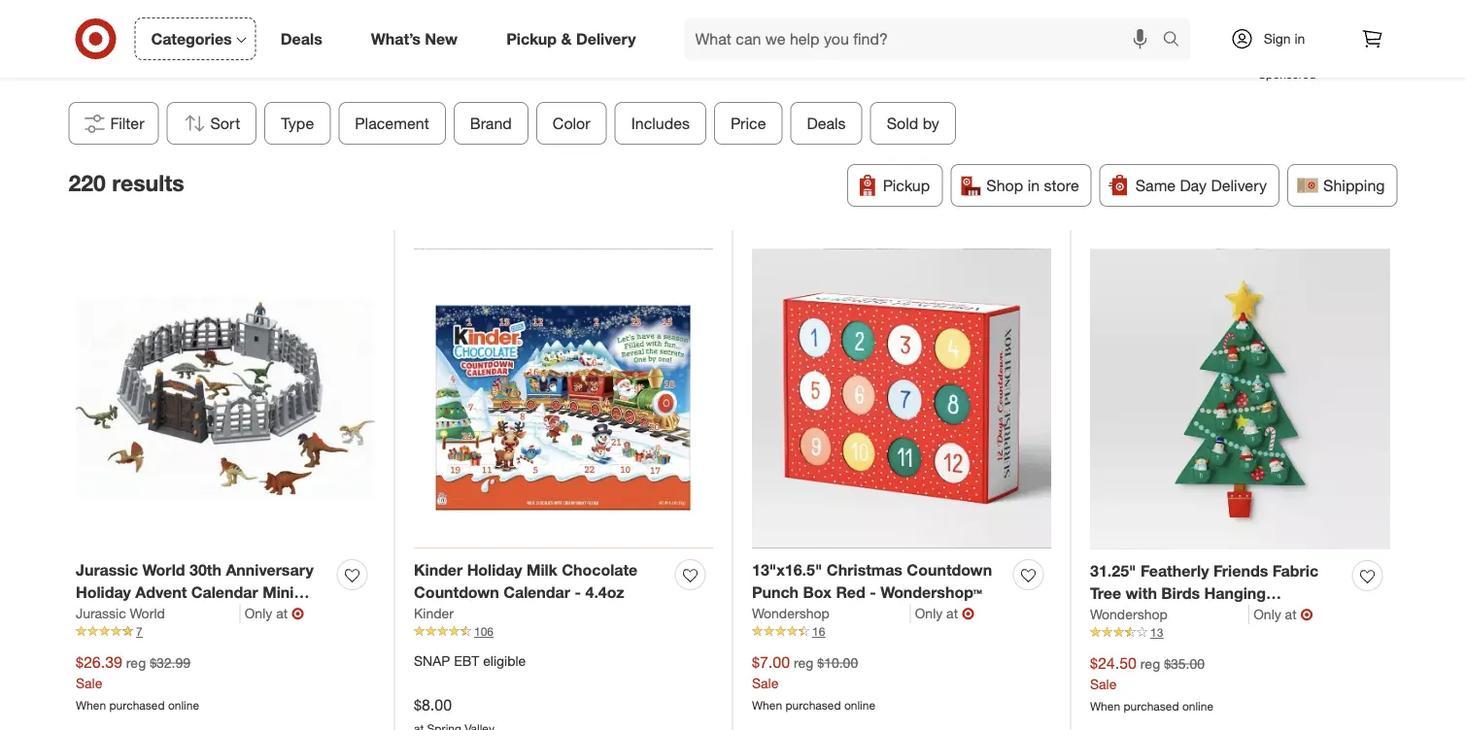 Task type: locate. For each thing, give the bounding box(es) containing it.
only at ¬ for hanging
[[1254, 605, 1314, 624]]

holiday inside the jurassic world 30th anniversary holiday advent calendar mini figure set (target exclusive)
[[76, 584, 131, 603]]

1 horizontal spatial sale
[[752, 675, 779, 692]]

what's new link
[[355, 17, 482, 60]]

wondershop link for with
[[1091, 605, 1250, 625]]

2 horizontal spatial sale
[[1091, 676, 1117, 693]]

purchased down $32.99
[[109, 699, 165, 713]]

0 horizontal spatial countdown
[[414, 584, 499, 603]]

1 vertical spatial world
[[130, 605, 165, 622]]

online
[[168, 699, 199, 713], [845, 699, 876, 713], [1183, 700, 1214, 714]]

reg inside $7.00 reg $10.00 sale when purchased online
[[794, 655, 814, 672]]

jurassic for jurassic world 30th anniversary holiday advent calendar mini figure set (target exclusive)
[[76, 561, 138, 580]]

2 horizontal spatial only at ¬
[[1254, 605, 1314, 624]]

kinder up snap
[[414, 605, 454, 622]]

1 horizontal spatial when
[[752, 699, 783, 713]]

delivery inside same day delivery button
[[1212, 176, 1268, 195]]

mini
[[263, 584, 294, 603]]

1 vertical spatial delivery
[[1212, 176, 1268, 195]]

figure
[[76, 606, 122, 625]]

kinder holiday milk chocolate countdown calendar - 4.4oz
[[414, 561, 638, 603]]

shop
[[987, 176, 1024, 195]]

- left 4.4oz
[[575, 584, 581, 603]]

online for $7.00
[[845, 699, 876, 713]]

kinder
[[414, 561, 463, 580], [414, 605, 454, 622]]

delivery right &
[[576, 29, 636, 48]]

220
[[69, 170, 106, 197]]

1 horizontal spatial calendar
[[504, 584, 571, 603]]

deals left 'sold'
[[807, 114, 846, 133]]

106
[[474, 625, 494, 639]]

only at ¬ down mini
[[245, 604, 304, 623]]

reg inside $24.50 reg $35.00 sale when purchased online
[[1141, 656, 1161, 673]]

$24.50 reg $35.00 sale when purchased online
[[1091, 655, 1214, 714]]

1 vertical spatial kinder
[[414, 605, 454, 622]]

1 horizontal spatial purchased
[[786, 699, 841, 713]]

sold by button
[[871, 102, 956, 145]]

only for mini
[[245, 605, 272, 622]]

world
[[142, 561, 185, 580], [130, 605, 165, 622]]

1 horizontal spatial -
[[870, 584, 877, 603]]

purchased for $7.00
[[786, 699, 841, 713]]

kinder for kinder
[[414, 605, 454, 622]]

13
[[1151, 626, 1164, 640]]

kinder holiday milk chocolate countdown calendar - 4.4oz link
[[414, 560, 668, 604]]

- right red
[[870, 584, 877, 603]]

online inside $26.39 reg $32.99 sale when purchased online
[[168, 699, 199, 713]]

only at ¬ down fabric
[[1254, 605, 1314, 624]]

snap ebt eligible
[[414, 653, 526, 670]]

jurassic world 30th anniversary holiday advent calendar mini figure set (target exclusive) image
[[76, 249, 375, 549], [76, 249, 375, 549]]

online down $35.00
[[1183, 700, 1214, 714]]

brand button
[[454, 102, 529, 145]]

0 horizontal spatial reg
[[126, 655, 146, 672]]

deals inside deals button
[[807, 114, 846, 133]]

only for hanging
[[1254, 606, 1282, 623]]

purchased down $35.00
[[1124, 700, 1180, 714]]

sign in
[[1264, 30, 1306, 47]]

1 horizontal spatial wondershop
[[1091, 606, 1168, 623]]

milk
[[527, 561, 558, 580]]

sale inside $24.50 reg $35.00 sale when purchased online
[[1091, 676, 1117, 693]]

2 horizontal spatial when
[[1091, 700, 1121, 714]]

at for wondershop™
[[947, 605, 958, 622]]

sale
[[76, 675, 102, 692], [752, 675, 779, 692], [1091, 676, 1117, 693]]

purchased down $10.00
[[786, 699, 841, 713]]

when inside $26.39 reg $32.99 sale when purchased online
[[76, 699, 106, 713]]

wondershop™ inside 13"x16.5" christmas countdown punch box red - wondershop™
[[881, 584, 983, 603]]

0 vertical spatial kinder
[[414, 561, 463, 580]]

when down the $7.00
[[752, 699, 783, 713]]

delivery
[[576, 29, 636, 48], [1212, 176, 1268, 195]]

2 horizontal spatial purchased
[[1124, 700, 1180, 714]]

kinder inside kinder holiday milk chocolate countdown calendar - 4.4oz
[[414, 561, 463, 580]]

countdown down hanging
[[1171, 607, 1256, 626]]

price
[[731, 114, 767, 133]]

1 vertical spatial wondershop™
[[1150, 629, 1252, 648]]

purchased for $24.50
[[1124, 700, 1180, 714]]

online inside $7.00 reg $10.00 sale when purchased online
[[845, 699, 876, 713]]

in left store
[[1028, 176, 1040, 195]]

0 horizontal spatial wondershop link
[[752, 604, 912, 624]]

1 horizontal spatial deals
[[807, 114, 846, 133]]

online inside $24.50 reg $35.00 sale when purchased online
[[1183, 700, 1214, 714]]

eligible
[[483, 653, 526, 670]]

1 horizontal spatial reg
[[794, 655, 814, 672]]

pickup for pickup & delivery
[[507, 29, 557, 48]]

0 horizontal spatial sale
[[76, 675, 102, 692]]

0 horizontal spatial wondershop
[[752, 605, 830, 622]]

kinder up kinder "link"
[[414, 561, 463, 580]]

when down $24.50
[[1091, 700, 1121, 714]]

online for $26.39
[[168, 699, 199, 713]]

0 horizontal spatial wondershop™
[[881, 584, 983, 603]]

7
[[136, 625, 143, 639]]

4.4oz
[[586, 584, 625, 603]]

when down "$26.39"
[[76, 699, 106, 713]]

advertisement region
[[150, 0, 1317, 66]]

2 horizontal spatial countdown
[[1171, 607, 1256, 626]]

holiday inside kinder holiday milk chocolate countdown calendar - 4.4oz
[[467, 561, 523, 580]]

kinder link
[[414, 604, 454, 624]]

0 horizontal spatial holiday
[[76, 584, 131, 603]]

1 horizontal spatial in
[[1295, 30, 1306, 47]]

0 vertical spatial delivery
[[576, 29, 636, 48]]

$8.00
[[414, 696, 452, 715]]

¬ down fabric
[[1301, 605, 1314, 624]]

online down $32.99
[[168, 699, 199, 713]]

countdown up kinder "link"
[[414, 584, 499, 603]]

reg down the 13
[[1141, 656, 1161, 673]]

deals up type
[[281, 29, 322, 48]]

calendar inside 31.25" featherly friends fabric tree with birds hanging christmas countdown calendar green - wondershop™
[[1261, 607, 1327, 626]]

christmas up red
[[827, 561, 903, 580]]

2 horizontal spatial -
[[1140, 629, 1146, 648]]

wondershop link up 16
[[752, 604, 912, 624]]

¬ for hanging
[[1301, 605, 1314, 624]]

1 vertical spatial deals
[[807, 114, 846, 133]]

sale down $24.50
[[1091, 676, 1117, 693]]

¬ up 16 link
[[962, 604, 975, 623]]

pickup
[[507, 29, 557, 48], [883, 176, 931, 195]]

at down mini
[[276, 605, 288, 622]]

pickup left &
[[507, 29, 557, 48]]

purchased inside $24.50 reg $35.00 sale when purchased online
[[1124, 700, 1180, 714]]

when inside $7.00 reg $10.00 sale when purchased online
[[752, 699, 783, 713]]

- inside kinder holiday milk chocolate countdown calendar - 4.4oz
[[575, 584, 581, 603]]

in right sign
[[1295, 30, 1306, 47]]

1 vertical spatial christmas
[[1091, 607, 1167, 626]]

only up 16 link
[[915, 605, 943, 622]]

1 horizontal spatial holiday
[[467, 561, 523, 580]]

snap
[[414, 653, 450, 670]]

2 horizontal spatial calendar
[[1261, 607, 1327, 626]]

1 vertical spatial in
[[1028, 176, 1040, 195]]

2 horizontal spatial only
[[1254, 606, 1282, 623]]

deals inside deals link
[[281, 29, 322, 48]]

1 horizontal spatial online
[[845, 699, 876, 713]]

1 vertical spatial holiday
[[76, 584, 131, 603]]

1 horizontal spatial at
[[947, 605, 958, 622]]

results
[[112, 170, 184, 197]]

2 horizontal spatial reg
[[1141, 656, 1161, 673]]

only down mini
[[245, 605, 272, 622]]

reg
[[126, 655, 146, 672], [794, 655, 814, 672], [1141, 656, 1161, 673]]

pickup down sold by button
[[883, 176, 931, 195]]

jurassic world 30th anniversary holiday advent calendar mini figure set (target exclusive) link
[[76, 560, 330, 625]]

calendar down milk
[[504, 584, 571, 603]]

in
[[1295, 30, 1306, 47], [1028, 176, 1040, 195]]

in inside button
[[1028, 176, 1040, 195]]

deals link
[[264, 17, 347, 60]]

0 vertical spatial in
[[1295, 30, 1306, 47]]

1 horizontal spatial countdown
[[907, 561, 993, 580]]

only up 13 link
[[1254, 606, 1282, 623]]

at down fabric
[[1286, 606, 1297, 623]]

holiday left milk
[[467, 561, 523, 580]]

$7.00 reg $10.00 sale when purchased online
[[752, 654, 876, 713]]

0 horizontal spatial in
[[1028, 176, 1040, 195]]

0 vertical spatial holiday
[[467, 561, 523, 580]]

shipping
[[1324, 176, 1386, 195]]

world up the advent
[[142, 561, 185, 580]]

at up 16 link
[[947, 605, 958, 622]]

world for jurassic world
[[130, 605, 165, 622]]

calendar down fabric
[[1261, 607, 1327, 626]]

wondershop™ up $35.00
[[1150, 629, 1252, 648]]

0 horizontal spatial when
[[76, 699, 106, 713]]

only for wondershop™
[[915, 605, 943, 622]]

0 horizontal spatial -
[[575, 584, 581, 603]]

pickup button
[[847, 164, 943, 207]]

delivery for pickup & delivery
[[576, 29, 636, 48]]

0 horizontal spatial delivery
[[576, 29, 636, 48]]

delivery inside pickup & delivery link
[[576, 29, 636, 48]]

jurassic left set
[[76, 605, 126, 622]]

0 vertical spatial world
[[142, 561, 185, 580]]

box
[[803, 584, 832, 603]]

sale down "$26.39"
[[76, 675, 102, 692]]

0 vertical spatial countdown
[[907, 561, 993, 580]]

only
[[245, 605, 272, 622], [915, 605, 943, 622], [1254, 606, 1282, 623]]

sale inside $26.39 reg $32.99 sale when purchased online
[[76, 675, 102, 692]]

wondershop™
[[881, 584, 983, 603], [1150, 629, 1252, 648]]

jurassic for jurassic world
[[76, 605, 126, 622]]

1 horizontal spatial wondershop link
[[1091, 605, 1250, 625]]

$35.00
[[1165, 656, 1205, 673]]

wondershop down with
[[1091, 606, 1168, 623]]

0 horizontal spatial deals
[[281, 29, 322, 48]]

sale for $7.00
[[752, 675, 779, 692]]

jurassic inside the jurassic world 30th anniversary holiday advent calendar mini figure set (target exclusive)
[[76, 561, 138, 580]]

same day delivery
[[1136, 176, 1268, 195]]

2 horizontal spatial ¬
[[1301, 605, 1314, 624]]

0 horizontal spatial pickup
[[507, 29, 557, 48]]

kinder holiday milk chocolate countdown calendar - 4.4oz image
[[414, 249, 713, 549], [414, 249, 713, 549]]

0 horizontal spatial only at ¬
[[245, 604, 304, 623]]

only at ¬ up 16 link
[[915, 604, 975, 623]]

online down $10.00
[[845, 699, 876, 713]]

2 horizontal spatial online
[[1183, 700, 1214, 714]]

kinder for kinder holiday milk chocolate countdown calendar - 4.4oz
[[414, 561, 463, 580]]

0 horizontal spatial ¬
[[292, 604, 304, 623]]

2 kinder from the top
[[414, 605, 454, 622]]

reg down 7
[[126, 655, 146, 672]]

0 horizontal spatial christmas
[[827, 561, 903, 580]]

when inside $24.50 reg $35.00 sale when purchased online
[[1091, 700, 1121, 714]]

0 vertical spatial pickup
[[507, 29, 557, 48]]

1 kinder from the top
[[414, 561, 463, 580]]

purchased inside $7.00 reg $10.00 sale when purchased online
[[786, 699, 841, 713]]

1 jurassic from the top
[[76, 561, 138, 580]]

220 results
[[69, 170, 184, 197]]

sale inside $7.00 reg $10.00 sale when purchased online
[[752, 675, 779, 692]]

in for shop
[[1028, 176, 1040, 195]]

wondershop
[[752, 605, 830, 622], [1091, 606, 1168, 623]]

wondershop™ inside 31.25" featherly friends fabric tree with birds hanging christmas countdown calendar green - wondershop™
[[1150, 629, 1252, 648]]

when
[[76, 699, 106, 713], [752, 699, 783, 713], [1091, 700, 1121, 714]]

countdown inside 31.25" featherly friends fabric tree with birds hanging christmas countdown calendar green - wondershop™
[[1171, 607, 1256, 626]]

31.25" featherly friends fabric tree with birds hanging christmas countdown calendar green - wondershop™ image
[[1091, 249, 1391, 550], [1091, 249, 1391, 550]]

christmas
[[827, 561, 903, 580], [1091, 607, 1167, 626]]

¬ down mini
[[292, 604, 304, 623]]

jurassic world link
[[76, 604, 241, 624]]

0 vertical spatial deals
[[281, 29, 322, 48]]

purchased for $26.39
[[109, 699, 165, 713]]

purchased inside $26.39 reg $32.99 sale when purchased online
[[109, 699, 165, 713]]

pickup for pickup
[[883, 176, 931, 195]]

pickup inside button
[[883, 176, 931, 195]]

0 horizontal spatial at
[[276, 605, 288, 622]]

purchased
[[109, 699, 165, 713], [786, 699, 841, 713], [1124, 700, 1180, 714]]

holiday
[[467, 561, 523, 580], [76, 584, 131, 603]]

1 horizontal spatial delivery
[[1212, 176, 1268, 195]]

wondershop link up the 13
[[1091, 605, 1250, 625]]

wondershop link for red
[[752, 604, 912, 624]]

holiday up the 'figure'
[[76, 584, 131, 603]]

1 horizontal spatial only at ¬
[[915, 604, 975, 623]]

delivery right day
[[1212, 176, 1268, 195]]

1 horizontal spatial christmas
[[1091, 607, 1167, 626]]

0 horizontal spatial only
[[245, 605, 272, 622]]

- for wondershop™
[[870, 584, 877, 603]]

2 vertical spatial countdown
[[1171, 607, 1256, 626]]

0 vertical spatial wondershop™
[[881, 584, 983, 603]]

1 vertical spatial pickup
[[883, 176, 931, 195]]

reg inside $26.39 reg $32.99 sale when purchased online
[[126, 655, 146, 672]]

jurassic
[[76, 561, 138, 580], [76, 605, 126, 622]]

1 vertical spatial countdown
[[414, 584, 499, 603]]

- inside 13"x16.5" christmas countdown punch box red - wondershop™
[[870, 584, 877, 603]]

sold
[[887, 114, 919, 133]]

calendar down 30th
[[191, 584, 258, 603]]

-
[[575, 584, 581, 603], [870, 584, 877, 603], [1140, 629, 1146, 648]]

- left the 13
[[1140, 629, 1146, 648]]

1 horizontal spatial only
[[915, 605, 943, 622]]

¬
[[292, 604, 304, 623], [962, 604, 975, 623], [1301, 605, 1314, 624]]

set
[[127, 606, 151, 625]]

1 horizontal spatial wondershop™
[[1150, 629, 1252, 648]]

106 link
[[414, 624, 713, 641]]

wondershop™ up 16 link
[[881, 584, 983, 603]]

$26.39 reg $32.99 sale when purchased online
[[76, 654, 199, 713]]

christmas down with
[[1091, 607, 1167, 626]]

$32.99
[[150, 655, 191, 672]]

0 horizontal spatial calendar
[[191, 584, 258, 603]]

new
[[425, 29, 458, 48]]

only at ¬
[[245, 604, 304, 623], [915, 604, 975, 623], [1254, 605, 1314, 624]]

1 vertical spatial jurassic
[[76, 605, 126, 622]]

2 horizontal spatial at
[[1286, 606, 1297, 623]]

13"x16.5" christmas countdown punch box red - wondershop™ image
[[752, 249, 1052, 549], [752, 249, 1052, 549]]

reg right the $7.00
[[794, 655, 814, 672]]

jurassic up jurassic world
[[76, 561, 138, 580]]

sale down the $7.00
[[752, 675, 779, 692]]

0 vertical spatial jurassic
[[76, 561, 138, 580]]

reg for $26.39
[[126, 655, 146, 672]]

1 horizontal spatial pickup
[[883, 176, 931, 195]]

world up 7
[[130, 605, 165, 622]]

wondershop down punch
[[752, 605, 830, 622]]

countdown up 16 link
[[907, 561, 993, 580]]

0 horizontal spatial online
[[168, 699, 199, 713]]

wondershop link
[[752, 604, 912, 624], [1091, 605, 1250, 625]]

0 vertical spatial christmas
[[827, 561, 903, 580]]

countdown
[[907, 561, 993, 580], [414, 584, 499, 603], [1171, 607, 1256, 626]]

0 horizontal spatial purchased
[[109, 699, 165, 713]]

1 horizontal spatial ¬
[[962, 604, 975, 623]]

world inside the jurassic world 30th anniversary holiday advent calendar mini figure set (target exclusive)
[[142, 561, 185, 580]]

christmas inside 31.25" featherly friends fabric tree with birds hanging christmas countdown calendar green - wondershop™
[[1091, 607, 1167, 626]]

at
[[276, 605, 288, 622], [947, 605, 958, 622], [1286, 606, 1297, 623]]

2 jurassic from the top
[[76, 605, 126, 622]]



Task type: vqa. For each thing, say whether or not it's contained in the screenshot.
1
no



Task type: describe. For each thing, give the bounding box(es) containing it.
color button
[[537, 102, 607, 145]]

pickup & delivery link
[[490, 17, 661, 60]]

¬ for mini
[[292, 604, 304, 623]]

brand
[[470, 114, 512, 133]]

wondershop for box
[[752, 605, 830, 622]]

calendar inside the jurassic world 30th anniversary holiday advent calendar mini figure set (target exclusive)
[[191, 584, 258, 603]]

sold by
[[887, 114, 940, 133]]

7 link
[[76, 624, 375, 641]]

deals for deals button
[[807, 114, 846, 133]]

sale for $26.39
[[76, 675, 102, 692]]

pickup & delivery
[[507, 29, 636, 48]]

price button
[[715, 102, 783, 145]]

calendar inside kinder holiday milk chocolate countdown calendar - 4.4oz
[[504, 584, 571, 603]]

in for sign
[[1295, 30, 1306, 47]]

friends
[[1214, 562, 1269, 581]]

what's
[[371, 29, 421, 48]]

categories
[[151, 29, 232, 48]]

chocolate
[[562, 561, 638, 580]]

color
[[553, 114, 591, 133]]

sign
[[1264, 30, 1291, 47]]

sort button
[[167, 102, 257, 145]]

31.25"
[[1091, 562, 1137, 581]]

$10.00
[[818, 655, 858, 672]]

day
[[1181, 176, 1207, 195]]

16 link
[[752, 624, 1052, 641]]

when for $26.39
[[76, 699, 106, 713]]

only at ¬ for mini
[[245, 604, 304, 623]]

includes
[[632, 114, 690, 133]]

with
[[1126, 585, 1158, 604]]

13"x16.5" christmas countdown punch box red - wondershop™
[[752, 561, 993, 603]]

31.25" featherly friends fabric tree with birds hanging christmas countdown calendar green - wondershop™
[[1091, 562, 1327, 648]]

placement
[[355, 114, 430, 133]]

what's new
[[371, 29, 458, 48]]

by
[[923, 114, 940, 133]]

type
[[281, 114, 314, 133]]

16
[[813, 625, 826, 639]]

online for $24.50
[[1183, 700, 1214, 714]]

at for mini
[[276, 605, 288, 622]]

$7.00
[[752, 654, 790, 673]]

only at ¬ for wondershop™
[[915, 604, 975, 623]]

reg for $7.00
[[794, 655, 814, 672]]

anniversary
[[226, 561, 314, 580]]

red
[[836, 584, 866, 603]]

¬ for wondershop™
[[962, 604, 975, 623]]

birds
[[1162, 585, 1201, 604]]

placement button
[[339, 102, 446, 145]]

hanging
[[1205, 585, 1267, 604]]

filter
[[110, 114, 144, 133]]

shipping button
[[1288, 164, 1398, 207]]

- inside 31.25" featherly friends fabric tree with birds hanging christmas countdown calendar green - wondershop™
[[1140, 629, 1146, 648]]

&
[[561, 29, 572, 48]]

search button
[[1154, 17, 1201, 64]]

when for $24.50
[[1091, 700, 1121, 714]]

30th
[[190, 561, 222, 580]]

includes button
[[615, 102, 707, 145]]

advent
[[135, 584, 187, 603]]

jurassic world 30th anniversary holiday advent calendar mini figure set (target exclusive)
[[76, 561, 314, 625]]

green
[[1091, 629, 1135, 648]]

What can we help you find? suggestions appear below search field
[[684, 17, 1168, 60]]

countdown inside kinder holiday milk chocolate countdown calendar - 4.4oz
[[414, 584, 499, 603]]

sort
[[211, 114, 240, 133]]

13 link
[[1091, 625, 1391, 642]]

world for jurassic world 30th anniversary holiday advent calendar mini figure set (target exclusive)
[[142, 561, 185, 580]]

shop in store button
[[951, 164, 1092, 207]]

tree
[[1091, 585, 1122, 604]]

countdown inside 13"x16.5" christmas countdown punch box red - wondershop™
[[907, 561, 993, 580]]

jurassic world
[[76, 605, 165, 622]]

sponsored
[[1259, 67, 1317, 82]]

- for 4.4oz
[[575, 584, 581, 603]]

wondershop for tree
[[1091, 606, 1168, 623]]

$24.50
[[1091, 655, 1137, 674]]

christmas inside 13"x16.5" christmas countdown punch box red - wondershop™
[[827, 561, 903, 580]]

$26.39
[[76, 654, 122, 673]]

store
[[1044, 176, 1080, 195]]

13"x16.5" christmas countdown punch box red - wondershop™ link
[[752, 560, 1006, 604]]

sale for $24.50
[[1091, 676, 1117, 693]]

type button
[[265, 102, 331, 145]]

search
[[1154, 31, 1201, 50]]

when for $7.00
[[752, 699, 783, 713]]

shop in store
[[987, 176, 1080, 195]]

ebt
[[454, 653, 479, 670]]

(target
[[156, 606, 207, 625]]

filter button
[[69, 102, 159, 145]]

punch
[[752, 584, 799, 603]]

same
[[1136, 176, 1176, 195]]

at for hanging
[[1286, 606, 1297, 623]]

13"x16.5"
[[752, 561, 823, 580]]

categories link
[[135, 17, 256, 60]]

reg for $24.50
[[1141, 656, 1161, 673]]

fabric
[[1273, 562, 1319, 581]]

same day delivery button
[[1100, 164, 1280, 207]]

delivery for same day delivery
[[1212, 176, 1268, 195]]

deals button
[[791, 102, 863, 145]]

exclusive)
[[211, 606, 285, 625]]

deals for deals link
[[281, 29, 322, 48]]



